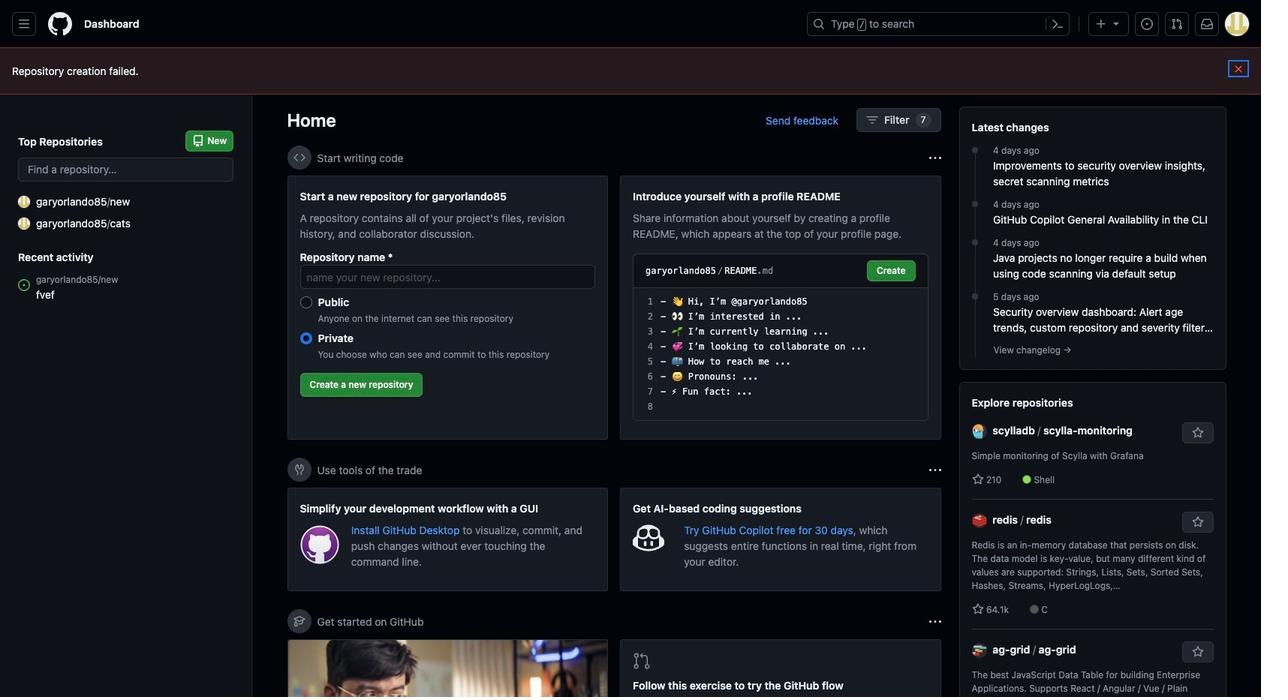 Task type: vqa. For each thing, say whether or not it's contained in the screenshot.
@ag-grid profile icon
yes



Task type: describe. For each thing, give the bounding box(es) containing it.
triangle down image
[[1111, 17, 1123, 29]]

2 dot fill image from the top
[[969, 237, 982, 249]]

tools image
[[293, 464, 305, 476]]

0 horizontal spatial git pull request image
[[633, 653, 651, 671]]

code image
[[293, 152, 305, 164]]

3 dot fill image from the top
[[969, 291, 982, 303]]

star this repository image for @ag-grid profile icon
[[1192, 647, 1204, 659]]

dismiss this message image
[[1233, 63, 1245, 75]]

star image for @scylladb profile image
[[972, 474, 984, 486]]

@ag-grid profile image
[[972, 644, 987, 659]]

explore repositories navigation
[[959, 382, 1227, 698]]

why am i seeing this? image for get ai-based coding suggestions element
[[929, 464, 941, 476]]

star image for @redis profile icon
[[972, 604, 984, 616]]

none radio inside 'start a new repository' "element"
[[300, 333, 312, 345]]

filter image
[[867, 114, 879, 126]]

start a new repository element
[[287, 176, 608, 440]]

command palette image
[[1052, 18, 1064, 30]]

plus image
[[1096, 18, 1108, 30]]

what is github? image
[[288, 641, 608, 698]]

homepage image
[[48, 12, 72, 36]]

open issue image
[[18, 279, 30, 291]]

github desktop image
[[300, 526, 339, 565]]

star this repository image for @scylladb profile image
[[1192, 427, 1204, 439]]

cats image
[[18, 217, 30, 229]]



Task type: locate. For each thing, give the bounding box(es) containing it.
None submit
[[867, 261, 916, 282]]

explore element
[[959, 107, 1227, 698]]

star this repository image
[[1192, 517, 1204, 529]]

star image up @ag-grid profile icon
[[972, 604, 984, 616]]

Top Repositories search field
[[18, 158, 234, 182]]

@redis profile image
[[972, 514, 987, 529]]

1 dot fill image from the top
[[969, 198, 982, 210]]

dot fill image
[[969, 144, 982, 156]]

1 star image from the top
[[972, 474, 984, 486]]

notifications image
[[1202, 18, 1214, 30]]

1 vertical spatial star image
[[972, 604, 984, 616]]

0 vertical spatial why am i seeing this? image
[[929, 152, 941, 164]]

0 vertical spatial star this repository image
[[1192, 427, 1204, 439]]

why am i seeing this? image for introduce yourself with a profile readme element
[[929, 152, 941, 164]]

0 vertical spatial git pull request image
[[1171, 18, 1184, 30]]

1 why am i seeing this? image from the top
[[929, 152, 941, 164]]

2 star image from the top
[[972, 604, 984, 616]]

dot fill image
[[969, 198, 982, 210], [969, 237, 982, 249], [969, 291, 982, 303]]

0 vertical spatial star image
[[972, 474, 984, 486]]

none submit inside introduce yourself with a profile readme element
[[867, 261, 916, 282]]

2 star this repository image from the top
[[1192, 647, 1204, 659]]

Find a repository… text field
[[18, 158, 234, 182]]

None radio
[[300, 297, 312, 309]]

new image
[[18, 196, 30, 208]]

1 vertical spatial why am i seeing this? image
[[929, 464, 941, 476]]

0 vertical spatial dot fill image
[[969, 198, 982, 210]]

1 horizontal spatial git pull request image
[[1171, 18, 1184, 30]]

star image
[[972, 474, 984, 486], [972, 604, 984, 616]]

1 star this repository image from the top
[[1192, 427, 1204, 439]]

@scylladb profile image
[[972, 425, 987, 440]]

star this repository image
[[1192, 427, 1204, 439], [1192, 647, 1204, 659]]

git pull request image
[[1171, 18, 1184, 30], [633, 653, 651, 671]]

2 why am i seeing this? image from the top
[[929, 464, 941, 476]]

why am i seeing this? image
[[929, 152, 941, 164], [929, 464, 941, 476], [929, 616, 941, 628]]

none radio inside 'start a new repository' "element"
[[300, 297, 312, 309]]

1 vertical spatial git pull request image
[[633, 653, 651, 671]]

introduce yourself with a profile readme element
[[620, 176, 941, 440]]

simplify your development workflow with a gui element
[[287, 488, 608, 592]]

1 vertical spatial star this repository image
[[1192, 647, 1204, 659]]

alert
[[12, 63, 1250, 79]]

None radio
[[300, 333, 312, 345]]

1 vertical spatial dot fill image
[[969, 237, 982, 249]]

mortar board image
[[293, 616, 305, 628]]

get ai-based coding suggestions element
[[620, 488, 941, 592]]

issue opened image
[[1141, 18, 1153, 30]]

2 vertical spatial why am i seeing this? image
[[929, 616, 941, 628]]

2 vertical spatial dot fill image
[[969, 291, 982, 303]]

name your new repository... text field
[[300, 265, 596, 289]]

what is github? element
[[287, 640, 608, 698]]

3 why am i seeing this? image from the top
[[929, 616, 941, 628]]

star image up @redis profile icon
[[972, 474, 984, 486]]



